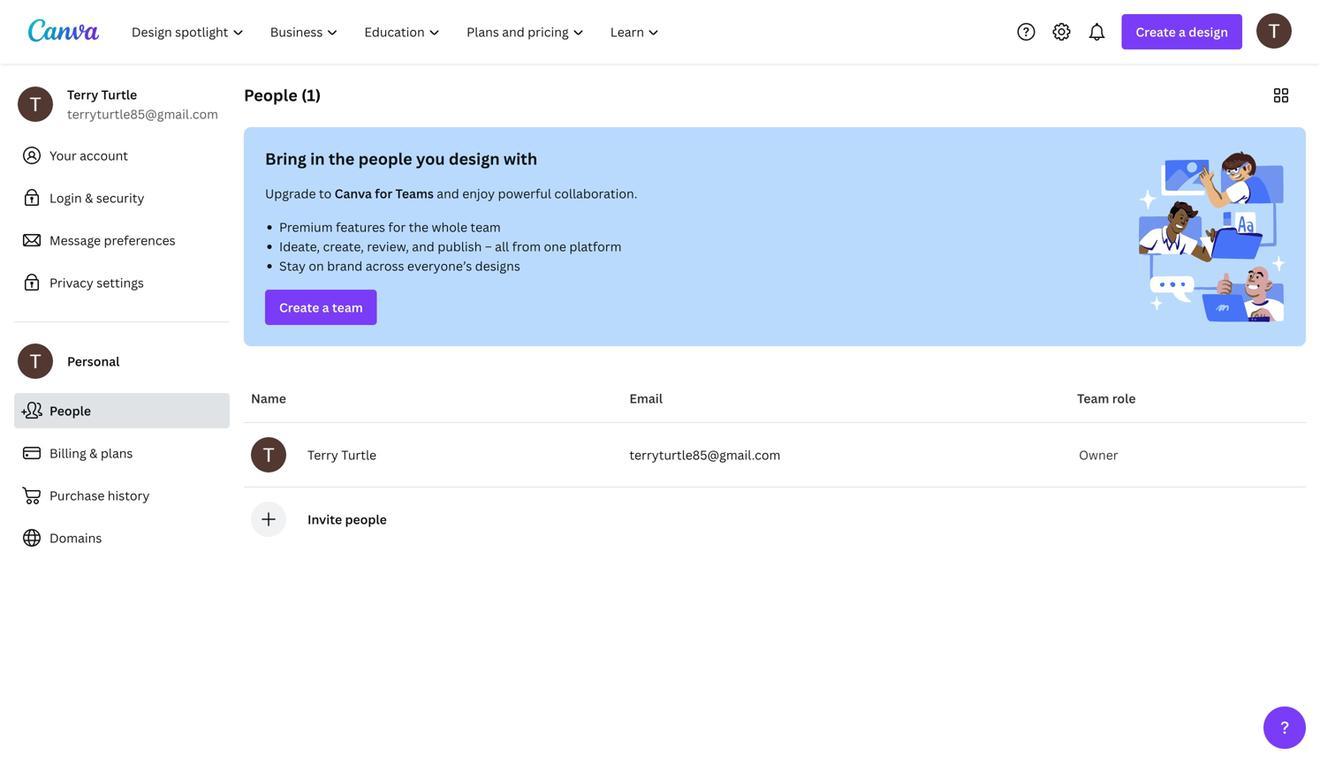Task type: vqa. For each thing, say whether or not it's contained in the screenshot.
the from
yes



Task type: describe. For each thing, give the bounding box(es) containing it.
privacy settings
[[49, 274, 144, 291]]

people link
[[14, 393, 230, 429]]

premium
[[279, 219, 333, 236]]

& for billing
[[89, 445, 98, 462]]

premium features for the whole team ideate, create, review, and publish – all from one platform stay on brand across everyone's designs
[[279, 219, 622, 274]]

invite people button
[[308, 511, 387, 528]]

ideate,
[[279, 238, 320, 255]]

team inside button
[[332, 299, 363, 316]]

collaboration.
[[555, 185, 638, 202]]

billing
[[49, 445, 86, 462]]

login
[[49, 190, 82, 206]]

personal
[[67, 353, 120, 370]]

create a team button
[[265, 290, 377, 325]]

(1)
[[301, 84, 321, 106]]

turtle for terry turtle
[[341, 447, 377, 464]]

terry turtle
[[308, 447, 377, 464]]

privacy
[[49, 274, 94, 291]]

teams
[[396, 185, 434, 202]]

create a design button
[[1122, 14, 1243, 49]]

1 vertical spatial design
[[449, 148, 500, 170]]

people for people
[[49, 403, 91, 419]]

domains
[[49, 530, 102, 547]]

owner button
[[1078, 438, 1127, 473]]

terry for terry turtle
[[308, 447, 338, 464]]

account
[[80, 147, 128, 164]]

one
[[544, 238, 566, 255]]

team
[[1078, 390, 1110, 407]]

team role
[[1078, 390, 1136, 407]]

people (1)
[[244, 84, 321, 106]]

design inside dropdown button
[[1189, 23, 1229, 40]]

0 vertical spatial the
[[329, 148, 355, 170]]

0 horizontal spatial terryturtle85@gmail.com
[[67, 106, 218, 122]]

designs
[[475, 258, 520, 274]]

name
[[251, 390, 286, 407]]

enjoy
[[462, 185, 495, 202]]

purchase history
[[49, 487, 150, 504]]

message
[[49, 232, 101, 249]]

–
[[485, 238, 492, 255]]

create for create a team
[[279, 299, 319, 316]]

bring in the people you design with
[[265, 148, 538, 170]]

brand
[[327, 258, 363, 274]]

1 vertical spatial people
[[345, 511, 387, 528]]

on
[[309, 258, 324, 274]]

with
[[504, 148, 538, 170]]

for inside premium features for the whole team ideate, create, review, and publish – all from one platform stay on brand across everyone's designs
[[388, 219, 406, 236]]

1 horizontal spatial terryturtle85@gmail.com
[[630, 447, 781, 464]]

create,
[[323, 238, 364, 255]]

people for people (1)
[[244, 84, 298, 106]]

create a team
[[279, 299, 363, 316]]

canva
[[335, 185, 372, 202]]

1 horizontal spatial and
[[437, 185, 459, 202]]

login & security link
[[14, 180, 230, 216]]

settings
[[97, 274, 144, 291]]

a for team
[[322, 299, 329, 316]]

& for login
[[85, 190, 93, 206]]

bring
[[265, 148, 307, 170]]

domains link
[[14, 521, 230, 556]]

everyone's
[[407, 258, 472, 274]]

preferences
[[104, 232, 176, 249]]

login & security
[[49, 190, 144, 206]]



Task type: locate. For each thing, give the bounding box(es) containing it.
1 vertical spatial and
[[412, 238, 435, 255]]

publish
[[438, 238, 482, 255]]

people
[[244, 84, 298, 106], [49, 403, 91, 419]]

0 horizontal spatial a
[[322, 299, 329, 316]]

0 vertical spatial create
[[1136, 23, 1176, 40]]

people left (1)
[[244, 84, 298, 106]]

1 horizontal spatial people
[[244, 84, 298, 106]]

for
[[375, 185, 393, 202], [388, 219, 406, 236]]

design up enjoy
[[449, 148, 500, 170]]

team
[[471, 219, 501, 236], [332, 299, 363, 316]]

create for create a design
[[1136, 23, 1176, 40]]

terryturtle85@gmail.com
[[67, 106, 218, 122], [630, 447, 781, 464]]

turtle inside "button"
[[341, 447, 377, 464]]

invite
[[308, 511, 342, 528]]

history
[[108, 487, 150, 504]]

privacy settings link
[[14, 265, 230, 301]]

review,
[[367, 238, 409, 255]]

purchase
[[49, 487, 105, 504]]

a inside create a design dropdown button
[[1179, 23, 1186, 40]]

and inside premium features for the whole team ideate, create, review, and publish – all from one platform stay on brand across everyone's designs
[[412, 238, 435, 255]]

0 vertical spatial design
[[1189, 23, 1229, 40]]

1 horizontal spatial turtle
[[341, 447, 377, 464]]

your account
[[49, 147, 128, 164]]

design left terry turtle image
[[1189, 23, 1229, 40]]

1 vertical spatial people
[[49, 403, 91, 419]]

message preferences link
[[14, 223, 230, 258]]

1 vertical spatial terryturtle85@gmail.com
[[630, 447, 781, 464]]

turtle for terry turtle terryturtle85@gmail.com
[[101, 86, 137, 103]]

platform
[[570, 238, 622, 255]]

the
[[329, 148, 355, 170], [409, 219, 429, 236]]

purchase history link
[[14, 478, 230, 514]]

0 vertical spatial people
[[358, 148, 413, 170]]

features
[[336, 219, 385, 236]]

0 horizontal spatial people
[[49, 403, 91, 419]]

1 horizontal spatial design
[[1189, 23, 1229, 40]]

a
[[1179, 23, 1186, 40], [322, 299, 329, 316]]

& left plans
[[89, 445, 98, 462]]

turtle inside terry turtle terryturtle85@gmail.com
[[101, 86, 137, 103]]

to
[[319, 185, 332, 202]]

design
[[1189, 23, 1229, 40], [449, 148, 500, 170]]

create inside dropdown button
[[1136, 23, 1176, 40]]

1 horizontal spatial terry
[[308, 447, 338, 464]]

create a design
[[1136, 23, 1229, 40]]

1 vertical spatial team
[[332, 299, 363, 316]]

1 vertical spatial terry
[[308, 447, 338, 464]]

&
[[85, 190, 93, 206], [89, 445, 98, 462]]

terryturtle85@gmail.com down email
[[630, 447, 781, 464]]

people left 'you'
[[358, 148, 413, 170]]

0 vertical spatial for
[[375, 185, 393, 202]]

0 horizontal spatial terry
[[67, 86, 98, 103]]

terryturtle85@gmail.com up your account link
[[67, 106, 218, 122]]

0 horizontal spatial design
[[449, 148, 500, 170]]

terry turtle button
[[251, 438, 616, 473]]

and up everyone's
[[412, 238, 435, 255]]

0 horizontal spatial turtle
[[101, 86, 137, 103]]

0 vertical spatial people
[[244, 84, 298, 106]]

create
[[1136, 23, 1176, 40], [279, 299, 319, 316]]

1 vertical spatial turtle
[[341, 447, 377, 464]]

invite people
[[308, 511, 387, 528]]

0 vertical spatial &
[[85, 190, 93, 206]]

and
[[437, 185, 459, 202], [412, 238, 435, 255]]

billing & plans link
[[14, 436, 230, 471]]

team inside premium features for the whole team ideate, create, review, and publish – all from one platform stay on brand across everyone's designs
[[471, 219, 501, 236]]

1 vertical spatial &
[[89, 445, 98, 462]]

plans
[[101, 445, 133, 462]]

people
[[358, 148, 413, 170], [345, 511, 387, 528]]

1 horizontal spatial the
[[409, 219, 429, 236]]

people right invite
[[345, 511, 387, 528]]

turtle up the invite people button
[[341, 447, 377, 464]]

1 vertical spatial for
[[388, 219, 406, 236]]

upgrade
[[265, 185, 316, 202]]

terry up your account
[[67, 86, 98, 103]]

stay
[[279, 258, 306, 274]]

and left enjoy
[[437, 185, 459, 202]]

0 horizontal spatial team
[[332, 299, 363, 316]]

terry for terry turtle terryturtle85@gmail.com
[[67, 86, 98, 103]]

the inside premium features for the whole team ideate, create, review, and publish – all from one platform stay on brand across everyone's designs
[[409, 219, 429, 236]]

terry
[[67, 86, 98, 103], [308, 447, 338, 464]]

turtle up your account link
[[101, 86, 137, 103]]

people inside people link
[[49, 403, 91, 419]]

owner
[[1079, 447, 1119, 464]]

0 vertical spatial team
[[471, 219, 501, 236]]

0 vertical spatial and
[[437, 185, 459, 202]]

whole
[[432, 219, 468, 236]]

0 vertical spatial turtle
[[101, 86, 137, 103]]

terry turtle terryturtle85@gmail.com
[[67, 86, 218, 122]]

list containing premium features for the whole team
[[265, 217, 761, 276]]

the right in
[[329, 148, 355, 170]]

security
[[96, 190, 144, 206]]

upgrade to canva for teams and enjoy powerful collaboration.
[[265, 185, 638, 202]]

for up review, at the left of page
[[388, 219, 406, 236]]

& inside login & security "link"
[[85, 190, 93, 206]]

the left 'whole'
[[409, 219, 429, 236]]

0 horizontal spatial the
[[329, 148, 355, 170]]

terry turtle image
[[1257, 13, 1292, 48]]

& right login
[[85, 190, 93, 206]]

all
[[495, 238, 509, 255]]

email
[[630, 390, 663, 407]]

team up –
[[471, 219, 501, 236]]

0 horizontal spatial and
[[412, 238, 435, 255]]

1 vertical spatial the
[[409, 219, 429, 236]]

your
[[49, 147, 77, 164]]

in
[[310, 148, 325, 170]]

billing & plans
[[49, 445, 133, 462]]

list
[[265, 217, 761, 276]]

from
[[512, 238, 541, 255]]

across
[[366, 258, 404, 274]]

terry up invite
[[308, 447, 338, 464]]

1 vertical spatial create
[[279, 299, 319, 316]]

message preferences
[[49, 232, 176, 249]]

0 vertical spatial terryturtle85@gmail.com
[[67, 106, 218, 122]]

top level navigation element
[[120, 14, 675, 49]]

a for design
[[1179, 23, 1186, 40]]

turtle
[[101, 86, 137, 103], [341, 447, 377, 464]]

for right the canva
[[375, 185, 393, 202]]

role
[[1113, 390, 1136, 407]]

terry inside "button"
[[308, 447, 338, 464]]

1 horizontal spatial team
[[471, 219, 501, 236]]

1 vertical spatial a
[[322, 299, 329, 316]]

powerful
[[498, 185, 552, 202]]

terry inside terry turtle terryturtle85@gmail.com
[[67, 86, 98, 103]]

& inside billing & plans link
[[89, 445, 98, 462]]

your account link
[[14, 138, 230, 173]]

create inside button
[[279, 299, 319, 316]]

1 horizontal spatial a
[[1179, 23, 1186, 40]]

you
[[416, 148, 445, 170]]

0 vertical spatial a
[[1179, 23, 1186, 40]]

1 horizontal spatial create
[[1136, 23, 1176, 40]]

a inside create a team button
[[322, 299, 329, 316]]

people up the billing
[[49, 403, 91, 419]]

team down brand
[[332, 299, 363, 316]]

0 vertical spatial terry
[[67, 86, 98, 103]]

0 horizontal spatial create
[[279, 299, 319, 316]]



